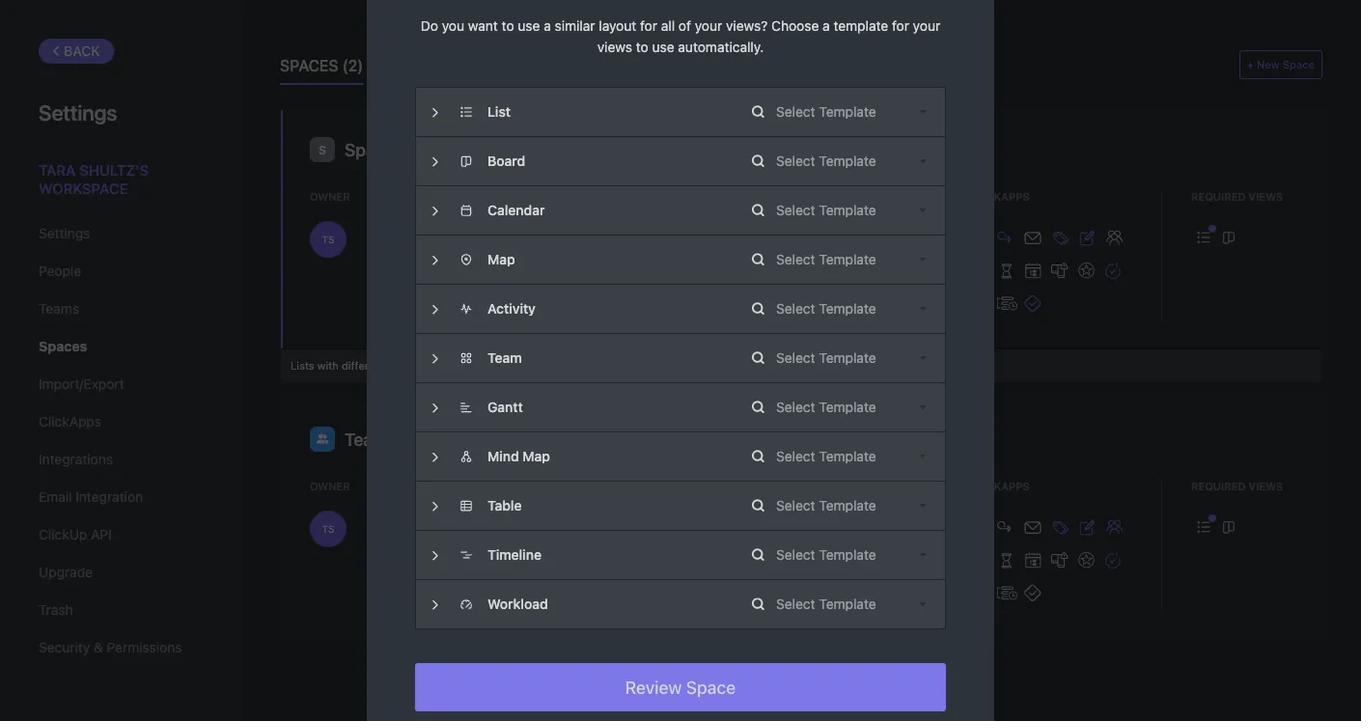 Task type: describe. For each thing, give the bounding box(es) containing it.
1 horizontal spatial map
[[523, 448, 550, 464]]

you
[[442, 18, 464, 34]]

different
[[342, 359, 385, 372]]

automatically.
[[678, 39, 764, 55]]

required for space
[[1191, 190, 1246, 203]]

space down (2)
[[345, 139, 394, 160]]

spaces (2)
[[280, 56, 363, 75]]

clickapps for space
[[969, 190, 1030, 203]]

make for space
[[466, 233, 495, 246]]

tara
[[39, 161, 76, 178]]

statuses
[[689, 480, 743, 492]]

with for space
[[456, 190, 485, 203]]

import/export
[[39, 376, 124, 392]]

everyone. for team space
[[409, 522, 463, 536]]

team for team space
[[345, 429, 388, 450]]

want
[[468, 18, 498, 34]]

people
[[39, 263, 81, 279]]

select for activity
[[776, 301, 815, 317]]

required for team space
[[1191, 480, 1246, 492]]

select template for workload
[[776, 596, 876, 612]]

clickup
[[39, 527, 87, 542]]

select template button for team
[[752, 334, 945, 382]]

inaccessible spaces (0)
[[586, 56, 781, 75]]

private for team space
[[498, 522, 536, 536]]

do you want to use a similar layout for all of your views? choose a template for your views to use automatically.
[[421, 18, 940, 55]]

review space
[[625, 677, 736, 697]]

select template for board
[[776, 153, 876, 169]]

list
[[487, 104, 511, 120]]

shultz's
[[79, 161, 149, 178]]

,
[[514, 359, 518, 372]]

select template button for map
[[752, 236, 945, 284]]

select template button for board
[[752, 137, 945, 185]]

template for gantt
[[819, 399, 876, 415]]

do for complete
[[706, 233, 720, 244]]

shared with for team space
[[409, 480, 485, 492]]

select for board
[[776, 153, 815, 169]]

template for table
[[819, 498, 876, 514]]

select for mind map
[[776, 448, 815, 464]]

teams
[[39, 301, 79, 317]]

1 vertical spatial use
[[652, 39, 674, 55]]

board
[[487, 153, 525, 169]]

template for map
[[819, 251, 876, 267]]

1 daily from the left
[[490, 359, 514, 372]]

2 for from the left
[[892, 18, 909, 34]]

1 settings from the top
[[39, 99, 117, 125]]

activity
[[487, 301, 536, 317]]

select template button for timeline
[[752, 531, 945, 579]]

2 a from the left
[[822, 18, 830, 34]]

select template button for gantt
[[752, 383, 945, 431]]

security
[[39, 639, 90, 655]]

clickup api
[[39, 527, 112, 542]]

template for board
[[819, 153, 876, 169]]

do
[[421, 18, 438, 34]]

integrations link
[[39, 443, 202, 476]]

new
[[1257, 58, 1280, 71]]

views?
[[726, 18, 768, 34]]

select template button for list
[[752, 88, 945, 136]]

1 vertical spatial with
[[317, 359, 339, 372]]

select template button for calendar
[[752, 186, 945, 235]]

owner for team space
[[310, 480, 350, 492]]

select template for gantt
[[776, 399, 876, 415]]

0 vertical spatial complete
[[728, 233, 777, 244]]

select for workload
[[776, 596, 815, 612]]

space inside button
[[686, 677, 736, 697]]

template for timeline
[[819, 547, 876, 563]]

to do in progress complete
[[691, 523, 846, 533]]

select template button for mind map
[[752, 432, 945, 481]]

views for space
[[1249, 190, 1283, 203]]

table
[[487, 498, 522, 514]]

go to space link for team space
[[477, 429, 549, 445]]

2 schedule from the left
[[521, 359, 568, 372]]

mind
[[487, 448, 519, 464]]

select for map
[[776, 251, 815, 267]]

select template for calendar
[[776, 202, 876, 218]]

select for gantt
[[776, 399, 815, 415]]

select for calendar
[[776, 202, 815, 218]]

clickapps inside settings element
[[39, 414, 101, 430]]

spaces link
[[39, 330, 202, 363]]

do for in
[[706, 523, 720, 533]]

+
[[1247, 58, 1254, 71]]

upgrade link
[[39, 556, 202, 589]]

clickapps link
[[39, 405, 202, 438]]

user group image
[[316, 434, 328, 444]]

spaces for spaces (2)
[[280, 56, 338, 75]]

everyone. make private for team space
[[409, 522, 536, 536]]

lists
[[291, 359, 314, 372]]

select for timeline
[[776, 547, 815, 563]]

everyone. for space
[[409, 233, 463, 246]]

lists with different statuses: schedule daily , schedule daily
[[291, 359, 596, 372]]

permissions
[[107, 639, 182, 655]]

views for team space
[[1249, 480, 1283, 492]]

to do complete
[[691, 233, 777, 244]]

layout
[[599, 18, 636, 34]]

space down 'statuses:'
[[392, 429, 442, 450]]

similar
[[555, 18, 595, 34]]

api
[[91, 527, 112, 542]]

select template for mind map
[[776, 448, 876, 464]]



Task type: locate. For each thing, give the bounding box(es) containing it.
make down calendar
[[466, 233, 495, 246]]

0 vertical spatial everyone. make private
[[409, 233, 536, 246]]

5 select template button from the top
[[752, 285, 945, 333]]

team up gantt
[[487, 350, 522, 366]]

email integration
[[39, 489, 143, 505]]

1 horizontal spatial a
[[822, 18, 830, 34]]

0 horizontal spatial a
[[544, 18, 551, 34]]

2 required views from the top
[[1191, 480, 1283, 492]]

1 vertical spatial complete
[[796, 523, 846, 533]]

select template for activity
[[776, 301, 876, 317]]

(2)
[[342, 56, 363, 75]]

1 your from the left
[[695, 18, 722, 34]]

teams link
[[39, 292, 202, 325]]

1 vertical spatial required
[[1191, 480, 1246, 492]]

daily up gantt
[[490, 359, 514, 372]]

in
[[728, 523, 737, 533]]

views inside do you want to use a similar layout for all of your views? choose a template for your views to use automatically.
[[597, 39, 632, 55]]

2 shared with from the top
[[409, 480, 485, 492]]

0 vertical spatial with
[[456, 190, 485, 203]]

0 vertical spatial shared
[[409, 190, 453, 203]]

0 horizontal spatial complete
[[728, 233, 777, 244]]

0 vertical spatial map
[[487, 251, 515, 267]]

4 select template from the top
[[776, 251, 876, 267]]

go to space
[[430, 141, 502, 156], [477, 431, 549, 445]]

trash
[[39, 602, 73, 618]]

0 horizontal spatial team
[[345, 429, 388, 450]]

0 vertical spatial shared with
[[409, 190, 485, 203]]

map right mind
[[523, 448, 550, 464]]

space down list
[[465, 141, 502, 156]]

spaces down teams
[[39, 338, 87, 354]]

1 vertical spatial settings
[[39, 225, 90, 241]]

1 make from the top
[[466, 233, 495, 246]]

gantt
[[487, 399, 523, 415]]

go
[[430, 141, 447, 156], [477, 431, 494, 445]]

use right want
[[518, 18, 540, 34]]

5 select template from the top
[[776, 301, 876, 317]]

1 required views from the top
[[1191, 190, 1283, 203]]

make down table
[[466, 522, 495, 536]]

11 select from the top
[[776, 596, 815, 612]]

shared with down team space
[[409, 480, 485, 492]]

shared with for space
[[409, 190, 485, 203]]

11 select template from the top
[[776, 596, 876, 612]]

team for team
[[487, 350, 522, 366]]

1 vertical spatial do
[[706, 523, 720, 533]]

0 horizontal spatial your
[[695, 18, 722, 34]]

6 select template button from the top
[[752, 334, 945, 382]]

1 horizontal spatial complete
[[796, 523, 846, 533]]

0 vertical spatial make
[[466, 233, 495, 246]]

email
[[39, 489, 72, 505]]

clickapps for team space
[[969, 480, 1030, 492]]

select for table
[[776, 498, 815, 514]]

+ new space
[[1247, 58, 1315, 71]]

daily right the ","
[[571, 359, 596, 372]]

complete
[[728, 233, 777, 244], [796, 523, 846, 533]]

8 select template button from the top
[[752, 432, 945, 481]]

0 horizontal spatial spaces
[[39, 338, 87, 354]]

3 select template button from the top
[[752, 186, 945, 235]]

2 make from the top
[[466, 522, 495, 536]]

space
[[1283, 58, 1315, 71], [345, 139, 394, 160], [465, 141, 502, 156], [392, 429, 442, 450], [513, 431, 549, 445], [686, 677, 736, 697]]

use
[[518, 18, 540, 34], [652, 39, 674, 55]]

2 select template from the top
[[776, 153, 876, 169]]

required views for team space
[[1191, 480, 1283, 492]]

4 select template button from the top
[[752, 236, 945, 284]]

spaces for spaces
[[39, 338, 87, 354]]

4 template from the top
[[819, 251, 876, 267]]

settings down 'back' link
[[39, 99, 117, 125]]

0 vertical spatial private
[[498, 233, 536, 246]]

2 do from the top
[[706, 523, 720, 533]]

7 select from the top
[[776, 399, 815, 415]]

for
[[640, 18, 657, 34], [892, 18, 909, 34]]

3 select from the top
[[776, 202, 815, 218]]

10 template from the top
[[819, 547, 876, 563]]

team space
[[345, 429, 442, 450]]

go to space up mind map
[[477, 431, 549, 445]]

spaces inside 'link'
[[39, 338, 87, 354]]

1 template from the top
[[819, 104, 876, 120]]

calendar
[[487, 202, 545, 218]]

schedule right the ","
[[521, 359, 568, 372]]

back link
[[39, 39, 115, 64]]

1 vertical spatial views
[[1249, 190, 1283, 203]]

make for team space
[[466, 522, 495, 536]]

8 select template from the top
[[776, 448, 876, 464]]

1 horizontal spatial use
[[652, 39, 674, 55]]

2 select from the top
[[776, 153, 815, 169]]

clickapps
[[969, 190, 1030, 203], [39, 414, 101, 430], [969, 480, 1030, 492]]

owner
[[310, 190, 350, 203], [310, 480, 350, 492]]

0 vertical spatial go
[[430, 141, 447, 156]]

select template button for activity
[[752, 285, 945, 333]]

to
[[502, 18, 514, 34], [636, 39, 648, 55], [450, 141, 462, 156], [691, 233, 704, 244], [497, 431, 509, 445], [691, 523, 704, 533]]

10 select template button from the top
[[752, 531, 945, 579]]

required views
[[1191, 190, 1283, 203], [1191, 480, 1283, 492]]

import/export link
[[39, 368, 202, 401]]

go for team space
[[477, 431, 494, 445]]

8 template from the top
[[819, 448, 876, 464]]

0 horizontal spatial map
[[487, 251, 515, 267]]

1 required from the top
[[1191, 190, 1246, 203]]

back
[[64, 43, 100, 59]]

required views for space
[[1191, 190, 1283, 203]]

1 horizontal spatial go
[[477, 431, 494, 445]]

spaces left (2)
[[280, 56, 338, 75]]

1 shared from the top
[[409, 190, 453, 203]]

2 horizontal spatial spaces
[[698, 56, 756, 75]]

for left all
[[640, 18, 657, 34]]

go left the board
[[430, 141, 447, 156]]

2 shared from the top
[[409, 480, 453, 492]]

3 select template from the top
[[776, 202, 876, 218]]

1 select from the top
[[776, 104, 815, 120]]

spaces down automatically.
[[698, 56, 756, 75]]

1 vertical spatial everyone.
[[409, 522, 463, 536]]

go up mind
[[477, 431, 494, 445]]

views
[[597, 39, 632, 55], [1249, 190, 1283, 203], [1249, 480, 1283, 492]]

0 horizontal spatial daily
[[490, 359, 514, 372]]

a left similar
[[544, 18, 551, 34]]

1 do from the top
[[706, 233, 720, 244]]

integration
[[76, 489, 143, 505]]

2 vertical spatial views
[[1249, 480, 1283, 492]]

choose
[[771, 18, 819, 34]]

1 vertical spatial private
[[498, 522, 536, 536]]

4 select from the top
[[776, 251, 815, 267]]

settings link
[[39, 217, 202, 250]]

select template for table
[[776, 498, 876, 514]]

5 select from the top
[[776, 301, 815, 317]]

1 horizontal spatial for
[[892, 18, 909, 34]]

security & permissions
[[39, 639, 182, 655]]

go to space link for space
[[430, 139, 502, 156]]

a right choose
[[822, 18, 830, 34]]

a
[[544, 18, 551, 34], [822, 18, 830, 34]]

space right new
[[1283, 58, 1315, 71]]

2 private from the top
[[498, 522, 536, 536]]

0 vertical spatial clickapps
[[969, 190, 1030, 203]]

template for mind map
[[819, 448, 876, 464]]

your right "template"
[[913, 18, 940, 34]]

integrations
[[39, 451, 113, 467]]

1 everyone. make private from the top
[[409, 233, 536, 246]]

(0)
[[760, 56, 781, 75]]

1 schedule from the left
[[440, 359, 487, 372]]

1 horizontal spatial team
[[487, 350, 522, 366]]

9 select template button from the top
[[752, 482, 945, 530]]

people link
[[39, 255, 202, 288]]

required
[[1191, 190, 1246, 203], [1191, 480, 1246, 492]]

tara shultz's workspace
[[39, 161, 149, 197]]

for right "template"
[[892, 18, 909, 34]]

statuses:
[[388, 359, 434, 372]]

1 horizontal spatial your
[[913, 18, 940, 34]]

template for calendar
[[819, 202, 876, 218]]

trash link
[[39, 594, 202, 626]]

template for team
[[819, 350, 876, 366]]

owner for space
[[310, 190, 350, 203]]

0 horizontal spatial go
[[430, 141, 447, 156]]

everyone. make private down table
[[409, 522, 536, 536]]

1 vertical spatial shared with
[[409, 480, 485, 492]]

3 template from the top
[[819, 202, 876, 218]]

2 everyone. make private from the top
[[409, 522, 536, 536]]

&
[[94, 639, 103, 655]]

review space button
[[415, 663, 946, 711]]

private up timeline
[[498, 522, 536, 536]]

1 vertical spatial required views
[[1191, 480, 1283, 492]]

1 vertical spatial shared
[[409, 480, 453, 492]]

shared
[[409, 190, 453, 203], [409, 480, 453, 492]]

shared for space
[[409, 190, 453, 203]]

space right review
[[686, 677, 736, 697]]

template for list
[[819, 104, 876, 120]]

0 vertical spatial settings
[[39, 99, 117, 125]]

map
[[487, 251, 515, 267], [523, 448, 550, 464]]

2 owner from the top
[[310, 480, 350, 492]]

1 vertical spatial make
[[466, 522, 495, 536]]

1 vertical spatial team
[[345, 429, 388, 450]]

2 template from the top
[[819, 153, 876, 169]]

settings
[[39, 99, 117, 125], [39, 225, 90, 241]]

2 required from the top
[[1191, 480, 1246, 492]]

select template button
[[752, 88, 945, 136], [752, 137, 945, 185], [752, 186, 945, 235], [752, 236, 945, 284], [752, 285, 945, 333], [752, 334, 945, 382], [752, 383, 945, 431], [752, 432, 945, 481], [752, 482, 945, 530], [752, 531, 945, 579], [752, 580, 945, 628]]

your
[[695, 18, 722, 34], [913, 18, 940, 34]]

everyone. make private
[[409, 233, 536, 246], [409, 522, 536, 536]]

11 template from the top
[[819, 596, 876, 612]]

8 select from the top
[[776, 448, 815, 464]]

mind map
[[487, 448, 550, 464]]

0 vertical spatial go to space link
[[430, 139, 502, 156]]

select template button for table
[[752, 482, 945, 530]]

template for workload
[[819, 596, 876, 612]]

0 vertical spatial owner
[[310, 190, 350, 203]]

email integration link
[[39, 481, 202, 514]]

team right user group icon
[[345, 429, 388, 450]]

6 select template from the top
[[776, 350, 876, 366]]

0 horizontal spatial use
[[518, 18, 540, 34]]

0 vertical spatial go to space
[[430, 141, 502, 156]]

1 vertical spatial everyone. make private
[[409, 522, 536, 536]]

1 vertical spatial clickapps
[[39, 414, 101, 430]]

1 horizontal spatial daily
[[571, 359, 596, 372]]

9 select from the top
[[776, 498, 815, 514]]

7 select template from the top
[[776, 399, 876, 415]]

1 vertical spatial owner
[[310, 480, 350, 492]]

2 settings from the top
[[39, 225, 90, 241]]

with for team space
[[456, 480, 485, 492]]

of
[[678, 18, 691, 34]]

schedule left the ","
[[440, 359, 487, 372]]

all
[[661, 18, 675, 34]]

go to space link up mind map
[[477, 429, 549, 445]]

0 vertical spatial required views
[[1191, 190, 1283, 203]]

select
[[776, 104, 815, 120], [776, 153, 815, 169], [776, 202, 815, 218], [776, 251, 815, 267], [776, 301, 815, 317], [776, 350, 815, 366], [776, 399, 815, 415], [776, 448, 815, 464], [776, 498, 815, 514], [776, 547, 815, 563], [776, 596, 815, 612]]

0 vertical spatial everyone.
[[409, 233, 463, 246]]

shared left calendar
[[409, 190, 453, 203]]

5 template from the top
[[819, 301, 876, 317]]

7 select template button from the top
[[752, 383, 945, 431]]

9 template from the top
[[819, 498, 876, 514]]

10 select from the top
[[776, 547, 815, 563]]

shared for team space
[[409, 480, 453, 492]]

go to space link down list
[[430, 139, 502, 156]]

1 vertical spatial go to space link
[[477, 429, 549, 445]]

select template for team
[[776, 350, 876, 366]]

progress
[[740, 523, 789, 533]]

shared down team space
[[409, 480, 453, 492]]

select template for map
[[776, 251, 876, 267]]

spaces
[[280, 56, 338, 75], [698, 56, 756, 75], [39, 338, 87, 354]]

7 template from the top
[[819, 399, 876, 415]]

11 select template button from the top
[[752, 580, 945, 628]]

workspace
[[39, 180, 128, 197]]

1 shared with from the top
[[409, 190, 485, 203]]

private
[[498, 233, 536, 246], [498, 522, 536, 536]]

do
[[706, 233, 720, 244], [706, 523, 720, 533]]

1 select template from the top
[[776, 104, 876, 120]]

select for list
[[776, 104, 815, 120]]

with
[[456, 190, 485, 203], [317, 359, 339, 372], [456, 480, 485, 492]]

1 horizontal spatial schedule
[[521, 359, 568, 372]]

1 private from the top
[[498, 233, 536, 246]]

space up mind map
[[513, 431, 549, 445]]

template for activity
[[819, 301, 876, 317]]

upgrade
[[39, 564, 93, 580]]

0 vertical spatial required
[[1191, 190, 1246, 203]]

1 vertical spatial map
[[523, 448, 550, 464]]

6 template from the top
[[819, 350, 876, 366]]

0 vertical spatial views
[[597, 39, 632, 55]]

2 select template button from the top
[[752, 137, 945, 185]]

team
[[487, 350, 522, 366], [345, 429, 388, 450]]

10 select template from the top
[[776, 547, 876, 563]]

2 everyone. from the top
[[409, 522, 463, 536]]

security & permissions link
[[39, 631, 202, 664]]

settings up people
[[39, 225, 90, 241]]

1 everyone. from the top
[[409, 233, 463, 246]]

1 select template button from the top
[[752, 88, 945, 136]]

shared with
[[409, 190, 485, 203], [409, 480, 485, 492]]

timeline
[[487, 547, 541, 563]]

inaccessible
[[586, 56, 694, 75]]

map up activity
[[487, 251, 515, 267]]

your right "of"
[[695, 18, 722, 34]]

1 vertical spatial go
[[477, 431, 494, 445]]

go to space for team space
[[477, 431, 549, 445]]

private for space
[[498, 233, 536, 246]]

1 vertical spatial go to space
[[477, 431, 549, 445]]

6 select from the top
[[776, 350, 815, 366]]

0 horizontal spatial schedule
[[440, 359, 487, 372]]

shared with left calendar
[[409, 190, 485, 203]]

1 for from the left
[[640, 18, 657, 34]]

go to space down list
[[430, 141, 502, 156]]

select for team
[[776, 350, 815, 366]]

2 vertical spatial clickapps
[[969, 480, 1030, 492]]

everyone. make private down calendar
[[409, 233, 536, 246]]

settings element
[[0, 0, 241, 721]]

go to space for space
[[430, 141, 502, 156]]

select template button for workload
[[752, 580, 945, 628]]

1 horizontal spatial spaces
[[280, 56, 338, 75]]

9 select template from the top
[[776, 498, 876, 514]]

select template for list
[[776, 104, 876, 120]]

template
[[833, 18, 888, 34]]

go for space
[[430, 141, 447, 156]]

0 vertical spatial team
[[487, 350, 522, 366]]

0 horizontal spatial for
[[640, 18, 657, 34]]

private down calendar
[[498, 233, 536, 246]]

1 a from the left
[[544, 18, 551, 34]]

review
[[625, 677, 682, 697]]

select template for timeline
[[776, 547, 876, 563]]

use down all
[[652, 39, 674, 55]]

2 vertical spatial with
[[456, 480, 485, 492]]

0 vertical spatial do
[[706, 233, 720, 244]]

2 your from the left
[[913, 18, 940, 34]]

everyone. make private for space
[[409, 233, 536, 246]]

1 owner from the top
[[310, 190, 350, 203]]

make
[[466, 233, 495, 246], [466, 522, 495, 536]]

clickup api link
[[39, 518, 202, 551]]

2 daily from the left
[[571, 359, 596, 372]]

0 vertical spatial use
[[518, 18, 540, 34]]

workload
[[487, 596, 548, 612]]



Task type: vqa. For each thing, say whether or not it's contained in the screenshot.
Hide
no



